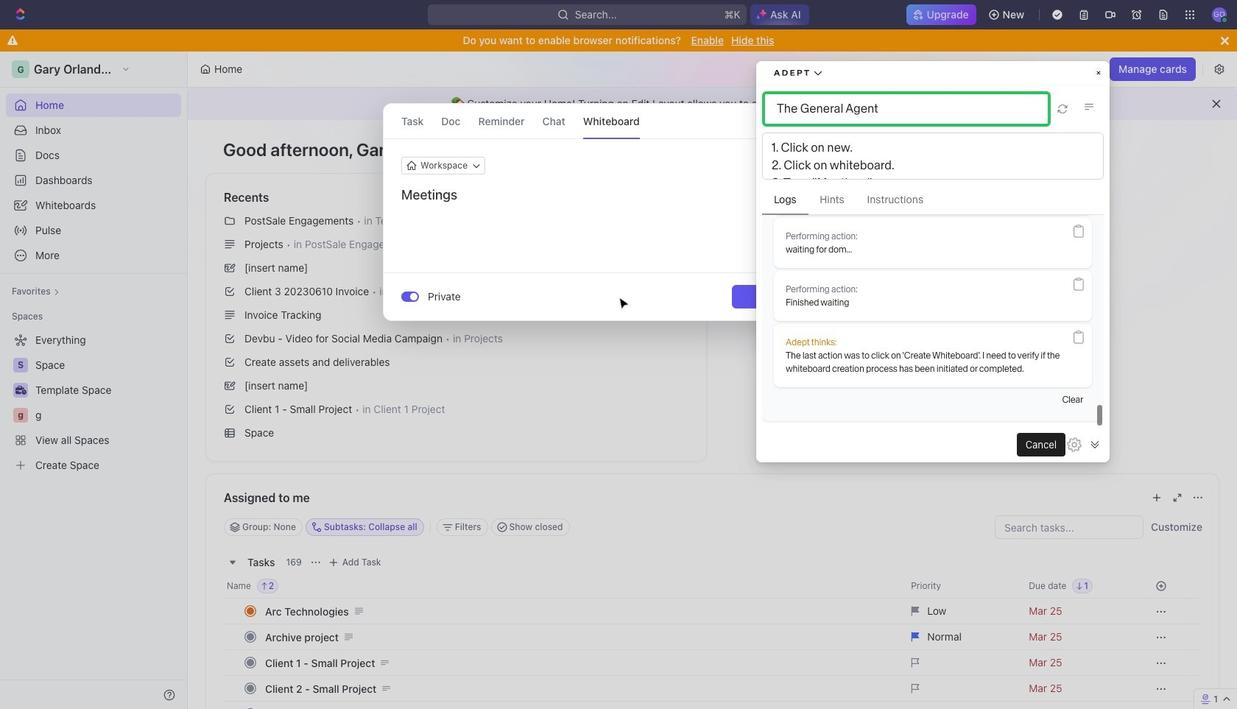 Task type: vqa. For each thing, say whether or not it's contained in the screenshot.
Space, , element
no



Task type: locate. For each thing, give the bounding box(es) containing it.
tree
[[6, 328, 181, 477]]

Name this Whiteboard... field
[[384, 186, 854, 204]]

alert
[[188, 88, 1237, 120]]

dialog
[[383, 103, 854, 321]]



Task type: describe. For each thing, give the bounding box(es) containing it.
Search tasks... text field
[[996, 516, 1143, 538]]

sidebar navigation
[[0, 52, 188, 709]]

tree inside sidebar navigation
[[6, 328, 181, 477]]



